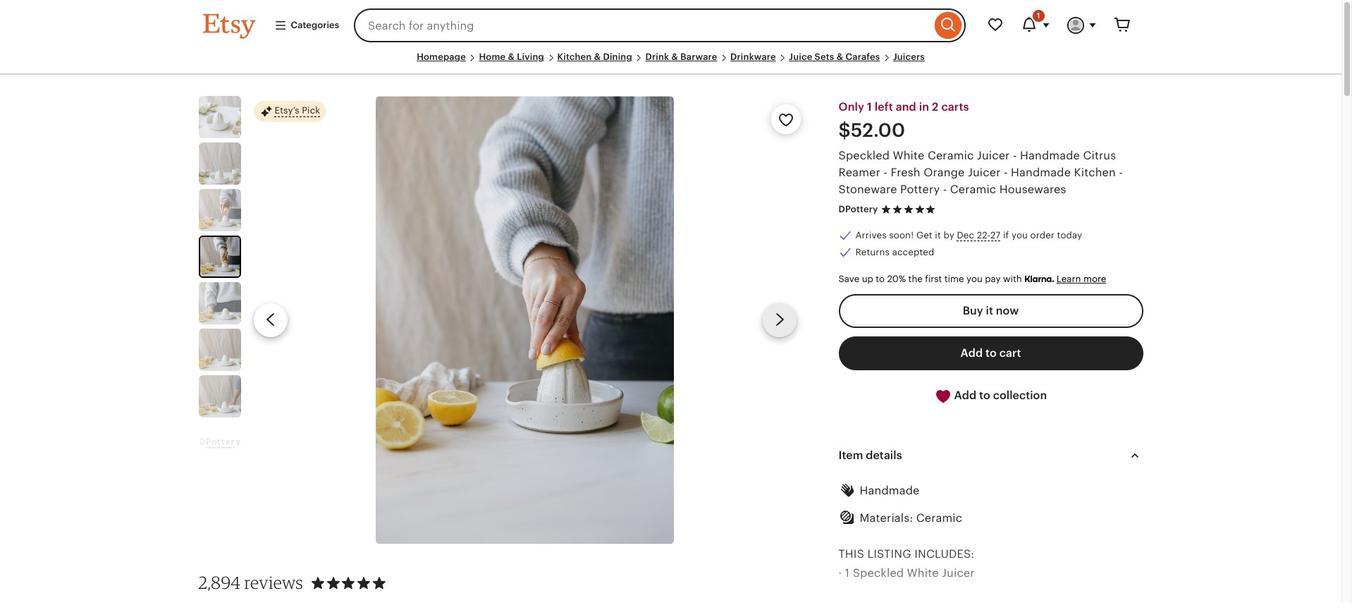 Task type: vqa. For each thing, say whether or not it's contained in the screenshot.
the details
yes



Task type: describe. For each thing, give the bounding box(es) containing it.
sets
[[815, 51, 835, 62]]

now
[[997, 305, 1019, 317]]

citrus
[[1084, 150, 1117, 162]]

kitchen inside menu bar
[[558, 51, 592, 62]]

if
[[1004, 230, 1010, 241]]

order
[[1031, 230, 1055, 241]]

first
[[926, 273, 943, 284]]

accepted
[[893, 247, 935, 258]]

carafes
[[846, 51, 880, 62]]

housewares
[[1000, 184, 1067, 196]]

with
[[1004, 273, 1022, 284]]

arrives
[[856, 230, 887, 241]]

save up to 20% the first time you pay with klarna. learn more
[[839, 273, 1107, 284]]

carts
[[942, 101, 970, 113]]

kitchen & dining link
[[558, 51, 633, 62]]

& for home
[[508, 51, 515, 62]]

drink
[[646, 51, 670, 62]]

buy it now button
[[839, 294, 1144, 328]]

2 vertical spatial juicer
[[942, 567, 975, 579]]

speckled white ceramic juicer handmade citrus reamer fresh image 5 image
[[199, 282, 241, 325]]

collection
[[994, 389, 1048, 401]]

materials: ceramic
[[860, 512, 963, 524]]

1 for ∙ 1 speckled white juicer
[[845, 567, 850, 579]]

barware
[[681, 51, 718, 62]]

reamer
[[839, 167, 881, 179]]

home
[[479, 51, 506, 62]]

pay
[[986, 273, 1001, 284]]

1 button
[[1013, 8, 1059, 42]]

menu bar containing homepage
[[203, 51, 1139, 75]]

0 vertical spatial to
[[876, 273, 885, 284]]

time
[[945, 273, 965, 284]]

speckled white ceramic juicer handmade citrus reamer fresh image 8 image
[[199, 422, 241, 464]]

returns
[[856, 247, 890, 258]]

up
[[862, 273, 874, 284]]

juice sets & carafes link
[[789, 51, 880, 62]]

learn
[[1057, 273, 1082, 284]]

the
[[909, 273, 923, 284]]

materials:
[[860, 512, 914, 524]]

orange
[[924, 167, 965, 179]]

1 vertical spatial handmade
[[1011, 167, 1071, 179]]

0 horizontal spatial speckled white ceramic juicer handmade citrus reamer fresh image 4 image
[[200, 237, 239, 277]]

1 vertical spatial you
[[967, 273, 983, 284]]

cart
[[1000, 347, 1022, 359]]

speckled white ceramic juicer handmade citrus reamer fresh image 7 image
[[199, 375, 241, 418]]

2 vertical spatial ceramic
[[917, 512, 963, 524]]

etsy's pick button
[[254, 100, 326, 123]]

pottery
[[901, 184, 940, 196]]

categories banner
[[177, 0, 1165, 51]]

categories button
[[263, 13, 350, 38]]

kitchen & dining
[[558, 51, 633, 62]]

speckled white ceramic juicer handmade citrus reamer fresh image 2 image
[[199, 143, 241, 185]]

save
[[839, 273, 860, 284]]

1 vertical spatial ceramic
[[951, 184, 997, 196]]

dec
[[957, 230, 975, 241]]

klarna.
[[1025, 273, 1055, 284]]

only
[[839, 101, 865, 113]]

home & living link
[[479, 51, 544, 62]]

speckled white ceramic juicer - handmade citrus reamer - fresh orange juicer - handmade kitchen - stoneware pottery - ceramic housewares
[[839, 150, 1124, 196]]

item details button
[[826, 439, 1156, 473]]

to for add to collection
[[980, 389, 991, 401]]

stoneware
[[839, 184, 898, 196]]

22-
[[977, 230, 991, 241]]

1 vertical spatial white
[[907, 567, 939, 579]]

add to collection
[[952, 389, 1048, 401]]

& for drink
[[672, 51, 679, 62]]

pick
[[302, 105, 320, 116]]

more
[[1084, 273, 1107, 284]]

$52.00
[[839, 120, 906, 141]]

add to collection button
[[839, 379, 1144, 413]]

buy
[[963, 305, 984, 317]]

0 vertical spatial you
[[1012, 230, 1028, 241]]

drinkware link
[[731, 51, 776, 62]]

drinkware
[[731, 51, 776, 62]]

etsy's pick
[[275, 105, 320, 116]]

0 vertical spatial handmade
[[1021, 150, 1081, 162]]

speckled white ceramic juicer handmade citrus reamer fresh image 1 image
[[199, 96, 241, 138]]

speckled inside speckled white ceramic juicer - handmade citrus reamer - fresh orange juicer - handmade kitchen - stoneware pottery - ceramic housewares
[[839, 150, 890, 162]]



Task type: locate. For each thing, give the bounding box(es) containing it.
1 & from the left
[[508, 51, 515, 62]]

None search field
[[354, 8, 966, 42]]

0 vertical spatial juicer
[[977, 150, 1010, 162]]

&
[[508, 51, 515, 62], [594, 51, 601, 62], [672, 51, 679, 62], [837, 51, 844, 62]]

1 vertical spatial speckled
[[853, 567, 904, 579]]

white inside speckled white ceramic juicer - handmade citrus reamer - fresh orange juicer - handmade kitchen - stoneware pottery - ceramic housewares
[[893, 150, 925, 162]]

to for add to cart
[[986, 347, 997, 359]]

-
[[1014, 150, 1018, 162], [884, 167, 888, 179], [1004, 167, 1008, 179], [1120, 167, 1124, 179], [944, 184, 948, 196]]

1
[[1037, 11, 1041, 20], [868, 101, 872, 113], [845, 567, 850, 579]]

1 vertical spatial juicer
[[968, 167, 1001, 179]]

fresh
[[891, 167, 921, 179]]

1 vertical spatial it
[[986, 305, 994, 317]]

listing
[[868, 548, 912, 560]]

none search field inside categories banner
[[354, 8, 966, 42]]

to
[[876, 273, 885, 284], [986, 347, 997, 359], [980, 389, 991, 401]]

dpottery
[[839, 204, 878, 215]]

add down add to cart 'button'
[[955, 389, 977, 401]]

you
[[1012, 230, 1028, 241], [967, 273, 983, 284]]

0 vertical spatial 1
[[1037, 11, 1041, 20]]

0 vertical spatial white
[[893, 150, 925, 162]]

∙
[[839, 567, 842, 579]]

by
[[944, 230, 955, 241]]

add for add to cart
[[961, 347, 983, 359]]

drink & barware
[[646, 51, 718, 62]]

add inside button
[[955, 389, 977, 401]]

it
[[936, 230, 942, 241], [986, 305, 994, 317]]

dpottery link
[[839, 204, 878, 215]]

home & living
[[479, 51, 544, 62]]

kitchen inside speckled white ceramic juicer - handmade citrus reamer - fresh orange juicer - handmade kitchen - stoneware pottery - ceramic housewares
[[1075, 167, 1117, 179]]

& right the drink
[[672, 51, 679, 62]]

0 horizontal spatial it
[[936, 230, 942, 241]]

speckled white ceramic juicer handmade citrus reamer fresh image 6 image
[[199, 329, 241, 371]]

speckled down listing
[[853, 567, 904, 579]]

juicers link
[[894, 51, 925, 62]]

to inside button
[[980, 389, 991, 401]]

to right up
[[876, 273, 885, 284]]

menu bar
[[203, 51, 1139, 75]]

1 inside only 1 left and in 2 carts $52.00
[[868, 101, 872, 113]]

4 & from the left
[[837, 51, 844, 62]]

today
[[1058, 230, 1083, 241]]

juice
[[789, 51, 813, 62]]

ceramic
[[928, 150, 974, 162], [951, 184, 997, 196], [917, 512, 963, 524]]

etsy's
[[275, 105, 300, 116]]

details
[[866, 449, 903, 461]]

1 inside "1" popup button
[[1037, 11, 1041, 20]]

0 vertical spatial add
[[961, 347, 983, 359]]

2
[[933, 101, 939, 113]]

2 horizontal spatial 1
[[1037, 11, 1041, 20]]

soon! get
[[890, 230, 933, 241]]

1 horizontal spatial kitchen
[[1075, 167, 1117, 179]]

juicer
[[977, 150, 1010, 162], [968, 167, 1001, 179], [942, 567, 975, 579]]

you right the "if"
[[1012, 230, 1028, 241]]

white up fresh
[[893, 150, 925, 162]]

2 vertical spatial 1
[[845, 567, 850, 579]]

ceramic up orange
[[928, 150, 974, 162]]

& right sets
[[837, 51, 844, 62]]

& right home
[[508, 51, 515, 62]]

1 horizontal spatial 1
[[868, 101, 872, 113]]

includes:
[[915, 548, 975, 560]]

27
[[991, 230, 1001, 241]]

arrives soon! get it by dec 22-27 if you order today
[[856, 230, 1083, 241]]

drink & barware link
[[646, 51, 718, 62]]

∙ 1 speckled white juicer
[[839, 567, 975, 579]]

item details
[[839, 449, 903, 461]]

buy it now
[[963, 305, 1019, 317]]

2 vertical spatial to
[[980, 389, 991, 401]]

in
[[920, 101, 930, 113]]

it right buy
[[986, 305, 994, 317]]

1 vertical spatial add
[[955, 389, 977, 401]]

0 vertical spatial kitchen
[[558, 51, 592, 62]]

only 1 left and in 2 carts $52.00
[[839, 101, 970, 141]]

1 horizontal spatial it
[[986, 305, 994, 317]]

2 vertical spatial handmade
[[860, 485, 920, 497]]

Search for anything text field
[[354, 8, 931, 42]]

reviews
[[244, 572, 303, 593]]

0 horizontal spatial you
[[967, 273, 983, 284]]

1 horizontal spatial you
[[1012, 230, 1028, 241]]

add to cart button
[[839, 337, 1144, 370]]

and
[[896, 101, 917, 113]]

1 for only 1 left and in 2 carts $52.00
[[868, 101, 872, 113]]

this
[[839, 548, 865, 560]]

kitchen left dining
[[558, 51, 592, 62]]

0 vertical spatial speckled
[[839, 150, 890, 162]]

returns accepted
[[856, 247, 935, 258]]

2,894 reviews
[[199, 572, 303, 593]]

it left by
[[936, 230, 942, 241]]

juicers
[[894, 51, 925, 62]]

0 horizontal spatial 1
[[845, 567, 850, 579]]

& left dining
[[594, 51, 601, 62]]

1 vertical spatial kitchen
[[1075, 167, 1117, 179]]

0 horizontal spatial kitchen
[[558, 51, 592, 62]]

white down this listing includes:
[[907, 567, 939, 579]]

homepage link
[[417, 51, 466, 62]]

you left pay
[[967, 273, 983, 284]]

learn more button
[[1057, 273, 1107, 284]]

juice sets & carafes
[[789, 51, 880, 62]]

kitchen
[[558, 51, 592, 62], [1075, 167, 1117, 179]]

juicer up the housewares
[[977, 150, 1010, 162]]

dining
[[603, 51, 633, 62]]

item
[[839, 449, 864, 461]]

juicer down includes:
[[942, 567, 975, 579]]

categories
[[291, 20, 339, 30]]

add inside 'button'
[[961, 347, 983, 359]]

juicer right orange
[[968, 167, 1001, 179]]

handmade
[[1021, 150, 1081, 162], [1011, 167, 1071, 179], [860, 485, 920, 497]]

add to cart
[[961, 347, 1022, 359]]

2,894
[[199, 572, 241, 593]]

it inside button
[[986, 305, 994, 317]]

white
[[893, 150, 925, 162], [907, 567, 939, 579]]

add for add to collection
[[955, 389, 977, 401]]

add left cart
[[961, 347, 983, 359]]

speckled up reamer
[[839, 150, 890, 162]]

add
[[961, 347, 983, 359], [955, 389, 977, 401]]

ceramic down orange
[[951, 184, 997, 196]]

1 horizontal spatial speckled white ceramic juicer handmade citrus reamer fresh image 4 image
[[376, 96, 674, 544]]

this listing includes:
[[839, 548, 975, 560]]

to inside 'button'
[[986, 347, 997, 359]]

20%
[[888, 273, 906, 284]]

1 vertical spatial to
[[986, 347, 997, 359]]

kitchen down citrus
[[1075, 167, 1117, 179]]

to left collection
[[980, 389, 991, 401]]

speckled
[[839, 150, 890, 162], [853, 567, 904, 579]]

speckled white ceramic juicer handmade citrus reamer fresh image 4 image
[[376, 96, 674, 544], [200, 237, 239, 277]]

to left cart
[[986, 347, 997, 359]]

1 vertical spatial 1
[[868, 101, 872, 113]]

ceramic up includes:
[[917, 512, 963, 524]]

left
[[875, 101, 893, 113]]

speckled white ceramic juicer handmade citrus reamer fresh image 3 image
[[199, 189, 241, 231]]

3 & from the left
[[672, 51, 679, 62]]

homepage
[[417, 51, 466, 62]]

0 vertical spatial it
[[936, 230, 942, 241]]

& for kitchen
[[594, 51, 601, 62]]

living
[[517, 51, 544, 62]]

0 vertical spatial ceramic
[[928, 150, 974, 162]]

2 & from the left
[[594, 51, 601, 62]]



